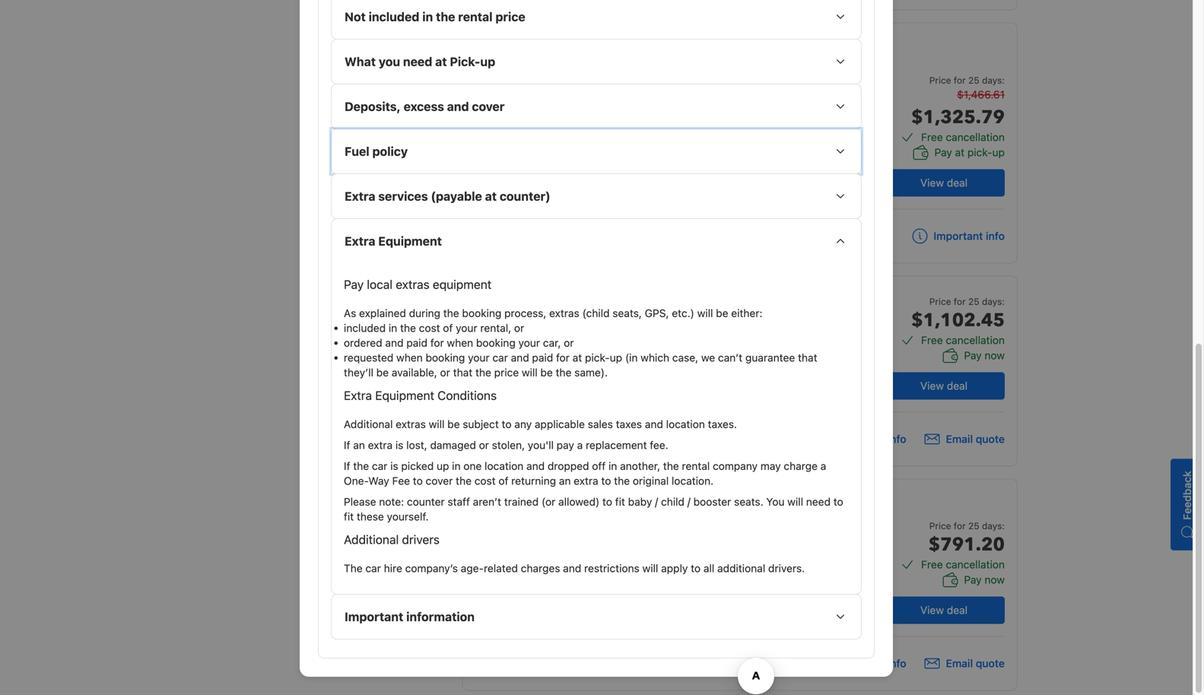 Task type: describe. For each thing, give the bounding box(es) containing it.
not included in the rental price
[[345, 9, 526, 24]]

full-
[[609, 492, 641, 513]]

the up one-
[[353, 460, 369, 473]]

services
[[379, 189, 428, 203]]

what you need at pick-up button
[[332, 39, 862, 84]]

and down rental,
[[511, 352, 530, 364]]

will right etc.)
[[698, 307, 714, 320]]

price inside as explained during the booking process, extras (child seats, gps, etc.) will be either: included in the cost of your rental, or ordered and paid for when booking your car, or requested when booking your car and paid for at pick-up (in which case, we can't guarantee that they'll be available, or that the price will be the same).
[[495, 367, 519, 379]]

supplied by sixt image
[[476, 428, 523, 451]]

deal for $791.20
[[947, 604, 968, 617]]

will left apply
[[643, 562, 659, 575]]

at left counter) on the left of the page
[[485, 189, 497, 203]]

need inside dropdown button
[[403, 54, 433, 69]]

the right during
[[444, 307, 459, 320]]

additional extras will be subject to any applicable sales taxes and location taxes.
[[344, 418, 738, 431]]

aren't
[[473, 496, 502, 509]]

returning
[[512, 475, 556, 488]]

of inside if the car is picked up in one location and dropped off in another, the rental company may charge a one-way fee to cover the cost of returning an extra to the original location.
[[499, 475, 509, 488]]

important information button
[[332, 595, 862, 639]]

price for 25 days: $791.20
[[929, 521, 1005, 558]]

apply
[[662, 562, 688, 575]]

email for $791.20
[[947, 658, 974, 670]]

1 / from the left
[[655, 496, 659, 509]]

of inside as explained during the booking process, extras (child seats, gps, etc.) will be either: included in the cost of your rental, or ordered and paid for when booking your car, or requested when booking your car and paid for at pick-up (in which case, we can't guarantee that they'll be available, or that the price will be the same).
[[443, 322, 453, 334]]

same).
[[575, 367, 608, 379]]

0 vertical spatial booking
[[462, 307, 502, 320]]

need inside please note: counter staff aren't trained (or allowed) to fit baby / child / booster seats. you will need to fit these yourself.
[[807, 496, 831, 509]]

age-
[[461, 562, 484, 575]]

unlimited for $1,102.45
[[762, 345, 808, 357]]

pay inside dialog
[[344, 277, 364, 292]]

drivers
[[402, 533, 440, 547]]

supplied by fox image
[[476, 653, 523, 676]]

unlimited for $791.20
[[627, 569, 674, 582]]

up inside as explained during the booking process, extras (child seats, gps, etc.) will be either: included in the cost of your rental, or ordered and paid for when booking your car, or requested when booking your car and paid for at pick-up (in which case, we can't guarantee that they'll be available, or that the price will be the same).
[[610, 352, 623, 364]]

if for if an extra is lost, damaged or stolen, you'll pay a replacement fee.
[[344, 439, 351, 452]]

taxes
[[616, 418, 642, 431]]

0 horizontal spatial paid
[[407, 337, 428, 349]]

days: for $1,102.45
[[983, 296, 1005, 307]]

up inside if the car is picked up in one location and dropped off in another, the rental company may charge a one-way fee to cover the cost of returning an extra to the original location.
[[437, 460, 449, 473]]

1
[[762, 120, 766, 133]]

pay for $1,466.61
[[935, 146, 953, 159]]

extra for extra equipment
[[345, 234, 376, 248]]

price for $1,102.45
[[930, 296, 952, 307]]

either:
[[732, 307, 763, 320]]

pay for $791.20
[[965, 574, 982, 586]]

or down subject
[[479, 439, 489, 452]]

off
[[592, 460, 606, 473]]

pay local extras equipment
[[344, 277, 492, 292]]

be up 'damaged' at the bottom left of page
[[448, 418, 460, 431]]

the down during
[[400, 322, 416, 334]]

cancellation for $791.20
[[946, 559, 1005, 571]]

feedback
[[1182, 471, 1194, 520]]

free cancellation for $791.20
[[922, 559, 1005, 571]]

may
[[761, 460, 781, 473]]

in inside as explained during the booking process, extras (child seats, gps, etc.) will be either: included in the cost of your rental, or ordered and paid for when booking your car, or requested when booking your car and paid for at pick-up (in which case, we can't guarantee that they'll be available, or that the price will be the same).
[[389, 322, 398, 334]]

counter)
[[500, 189, 551, 203]]

0 vertical spatial an
[[353, 439, 365, 452]]

available,
[[392, 367, 438, 379]]

is for lost,
[[396, 439, 404, 452]]

$1,466.61
[[958, 88, 1005, 101]]

you
[[379, 54, 400, 69]]

1 vertical spatial booking
[[476, 337, 516, 349]]

requested
[[344, 352, 394, 364]]

small
[[769, 120, 796, 133]]

1 horizontal spatial that
[[798, 352, 818, 364]]

(rc),
[[633, 167, 659, 180]]

company's
[[405, 562, 458, 575]]

drivers.
[[769, 562, 805, 575]]

0 vertical spatial your
[[456, 322, 478, 334]]

you'll
[[528, 439, 554, 452]]

not included in the rental price button
[[332, 0, 862, 39]]

price inside dropdown button
[[496, 9, 526, 24]]

process,
[[505, 307, 547, 320]]

free cancellation for $1,102.45
[[922, 334, 1005, 347]]

at inside product card group
[[956, 146, 965, 159]]

days: for $1,466.61
[[983, 75, 1005, 86]]

$1,102.45
[[912, 308, 1005, 333]]

in inside not included in the rental price dropdown button
[[423, 9, 433, 24]]

2 vertical spatial extras
[[396, 418, 426, 431]]

and inside if the car is picked up in one location and dropped off in another, the rental company may charge a one-way fee to cover the cost of returning an extra to the original location.
[[527, 460, 545, 473]]

lost,
[[407, 439, 428, 452]]

explained
[[359, 307, 406, 320]]

the up the full-
[[614, 475, 630, 488]]

equipment for extra equipment conditions
[[375, 388, 435, 403]]

important info button for $791.20
[[814, 656, 907, 672]]

dropped
[[548, 460, 590, 473]]

cover inside dropdown button
[[472, 99, 505, 114]]

price for $791.20
[[930, 521, 952, 532]]

the down one on the bottom left of page
[[456, 475, 472, 488]]

car inside if the car is picked up in one location and dropped off in another, the rental company may charge a one-way fee to cover the cost of returning an extra to the original location.
[[372, 460, 388, 473]]

pick-
[[450, 54, 481, 69]]

avis (rc), 821 howard street button
[[609, 167, 755, 180]]

free for $791.20
[[922, 559, 944, 571]]

hire
[[384, 562, 403, 575]]

baby
[[628, 496, 653, 509]]

during
[[409, 307, 441, 320]]

one-
[[344, 475, 369, 488]]

damaged
[[430, 439, 476, 452]]

0 vertical spatial a
[[577, 439, 583, 452]]

be down requested
[[377, 367, 389, 379]]

price for $1,466.61
[[930, 75, 952, 86]]

25 for $1,102.45
[[969, 296, 980, 307]]

is for picked
[[391, 460, 399, 473]]

1 vertical spatial your
[[519, 337, 540, 349]]

25 for $1,466.61
[[969, 75, 980, 86]]

toyota
[[672, 497, 701, 508]]

full-size toyota camry   or similar
[[609, 492, 774, 513]]

0 horizontal spatial that
[[453, 367, 473, 379]]

email quote button for $1,102.45
[[925, 432, 1005, 447]]

charge
[[784, 460, 818, 473]]

extra services (payable at counter) button
[[332, 174, 862, 218]]

fee.
[[650, 439, 669, 452]]

if the car is picked up in one location and dropped off in another, the rental company may charge a one-way fee to cover the cost of returning an extra to the original location.
[[344, 460, 827, 488]]

view for $1,466.61
[[921, 177, 945, 189]]

or inside full-size toyota camry   or similar
[[734, 497, 743, 508]]

the inside dropdown button
[[436, 9, 456, 24]]

and up requested
[[385, 337, 404, 349]]

cover inside if the car is picked up in one location and dropped off in another, the rental company may charge a one-way fee to cover the cost of returning an extra to the original location.
[[426, 475, 453, 488]]

deposits,
[[345, 99, 401, 114]]

bags for 2 large bags
[[667, 120, 691, 133]]

1 horizontal spatial when
[[447, 337, 474, 349]]

if for if the car is picked up in one location and dropped off in another, the rental company may charge a one-way fee to cover the cost of returning an extra to the original location.
[[344, 460, 351, 473]]

location inside if the car is picked up in one location and dropped off in another, the rental company may charge a one-way fee to cover the cost of returning an extra to the original location.
[[485, 460, 524, 473]]

and right charges
[[563, 562, 582, 575]]

charges
[[521, 562, 561, 575]]

quote for $791.20
[[976, 658, 1005, 670]]

2 vertical spatial important info
[[836, 658, 907, 670]]

1 vertical spatial important info
[[836, 433, 907, 446]]

to down picked
[[413, 475, 423, 488]]

for for $1,466.61
[[954, 75, 966, 86]]

$1,325.79
[[912, 105, 1005, 130]]

deposits, excess and cover
[[345, 99, 505, 114]]

for down during
[[431, 337, 444, 349]]

cost inside if the car is picked up in one location and dropped off in another, the rental company may charge a one-way fee to cover the cost of returning an extra to the original location.
[[475, 475, 496, 488]]

the
[[344, 562, 363, 575]]

cancellation for $1,466.61
[[946, 131, 1005, 143]]

important info button for $1,102.45
[[814, 432, 907, 447]]

2 vertical spatial car
[[366, 562, 381, 575]]

to right allowed) in the bottom of the page
[[603, 496, 613, 509]]

original
[[633, 475, 669, 488]]

in right off
[[609, 460, 618, 473]]

unlimited mileage for $1,102.45
[[762, 345, 850, 357]]

price for 25 days: $1,466.61 $1,325.79
[[912, 75, 1005, 130]]

view deal for $1,102.45
[[921, 380, 968, 392]]

howard
[[683, 167, 722, 180]]

company
[[713, 460, 758, 473]]

mileage for $791.20
[[677, 569, 715, 582]]

0 vertical spatial location
[[667, 418, 705, 431]]

pay now for $791.20
[[965, 574, 1005, 586]]

be left either:
[[716, 307, 729, 320]]

price for 25 days: $1,102.45
[[912, 296, 1005, 333]]

etc.)
[[672, 307, 695, 320]]

for down "car,"
[[556, 352, 570, 364]]

cancellation for $1,102.45
[[946, 334, 1005, 347]]

the car hire company's age-related charges and restrictions will apply to all additional drivers.
[[344, 562, 805, 575]]

to left any
[[502, 418, 512, 431]]

or down process,
[[515, 322, 525, 334]]

additional drivers
[[344, 533, 440, 547]]

821
[[662, 167, 680, 180]]

0 horizontal spatial when
[[397, 352, 423, 364]]

deal for $1,102.45
[[947, 380, 968, 392]]

fuel policy button
[[332, 129, 862, 173]]

2 vertical spatial booking
[[426, 352, 465, 364]]

product card group containing $1,102.45
[[462, 276, 1018, 467]]

replacement
[[586, 439, 647, 452]]

up inside the what you need at pick-up dropdown button
[[481, 54, 496, 69]]

up down $1,325.79
[[993, 146, 1005, 159]]

information
[[407, 610, 475, 624]]

will inside please note: counter staff aren't trained (or allowed) to fit baby / child / booster seats. you will need to fit these yourself.
[[788, 496, 804, 509]]

if an extra is lost, damaged or stolen, you'll pay a replacement fee.
[[344, 439, 669, 452]]

included inside dropdown button
[[369, 9, 420, 24]]

0 vertical spatial extra
[[368, 439, 393, 452]]

view for $1,102.45
[[921, 380, 945, 392]]

extra equipment button
[[332, 219, 862, 263]]

camry
[[703, 497, 731, 508]]

0 vertical spatial important info button
[[913, 229, 1005, 244]]

equipment
[[433, 277, 492, 292]]

email for $1,102.45
[[947, 433, 974, 446]]

they'll
[[344, 367, 374, 379]]

yourself.
[[387, 511, 429, 523]]

bag
[[799, 120, 818, 133]]



Task type: locate. For each thing, give the bounding box(es) containing it.
deposits, excess and cover button
[[332, 84, 862, 128]]

1 horizontal spatial location
[[667, 418, 705, 431]]

2 product card group from the top
[[462, 276, 1018, 467]]

1 now from the top
[[985, 349, 1005, 362]]

if
[[344, 439, 351, 452], [344, 460, 351, 473]]

0 vertical spatial days:
[[983, 75, 1005, 86]]

1 vertical spatial price
[[930, 296, 952, 307]]

3 free from the top
[[922, 559, 944, 571]]

up down 'damaged' at the bottom left of page
[[437, 460, 449, 473]]

additional
[[344, 418, 393, 431], [344, 533, 399, 547]]

restrictions
[[585, 562, 640, 575]]

25 inside price for 25 days: $1,102.45
[[969, 296, 980, 307]]

or right available, on the left
[[440, 367, 451, 379]]

2 view deal from the top
[[921, 380, 968, 392]]

product card group containing $791.20
[[462, 479, 1018, 691]]

bags up avis (rc), 821 howard street
[[667, 120, 691, 133]]

equipment down available, on the left
[[375, 388, 435, 403]]

3 25 from the top
[[969, 521, 980, 532]]

cost
[[419, 322, 440, 334], [475, 475, 496, 488]]

pay
[[557, 439, 575, 452]]

2 additional from the top
[[344, 533, 399, 547]]

0 vertical spatial is
[[396, 439, 404, 452]]

0 horizontal spatial unlimited
[[627, 569, 674, 582]]

days: inside "price for 25 days: $791.20"
[[983, 521, 1005, 532]]

when
[[447, 337, 474, 349], [397, 352, 423, 364]]

cancellation down $1,102.45
[[946, 334, 1005, 347]]

seats,
[[613, 307, 642, 320]]

1 vertical spatial free cancellation
[[922, 334, 1005, 347]]

1 vertical spatial location
[[485, 460, 524, 473]]

0 vertical spatial extras
[[396, 277, 430, 292]]

any
[[515, 418, 532, 431]]

pick- down $1,325.79
[[968, 146, 993, 159]]

3 product card group from the top
[[462, 479, 1018, 691]]

25 up $1,466.61
[[969, 75, 980, 86]]

oakland
[[676, 595, 717, 608]]

view deal button for $1,102.45
[[884, 373, 1005, 400]]

at up same).
[[573, 352, 582, 364]]

1 horizontal spatial a
[[821, 460, 827, 473]]

for inside "price for 25 days: $791.20"
[[954, 521, 966, 532]]

product card group containing $1,325.79
[[462, 22, 1018, 264]]

email
[[947, 433, 974, 446], [947, 658, 974, 670]]

cost inside as explained during the booking process, extras (child seats, gps, etc.) will be either: included in the cost of your rental, or ordered and paid for when booking your car, or requested when booking your car and paid for at pick-up (in which case, we can't guarantee that they'll be available, or that the price will be the same).
[[419, 322, 440, 334]]

fit down please
[[344, 511, 354, 523]]

large for 3
[[637, 345, 665, 357]]

0 vertical spatial when
[[447, 337, 474, 349]]

ordered
[[344, 337, 383, 349]]

3 view from the top
[[921, 604, 945, 617]]

(or
[[542, 496, 556, 509]]

up left (in
[[610, 352, 623, 364]]

free down $1,325.79
[[922, 131, 944, 143]]

1 view from the top
[[921, 177, 945, 189]]

when up conditions at the left of page
[[447, 337, 474, 349]]

for up the $791.20
[[954, 521, 966, 532]]

mileage up oakland
[[677, 569, 715, 582]]

fit left baby in the bottom of the page
[[616, 496, 626, 509]]

view deal button down $1,102.45
[[884, 373, 1005, 400]]

and
[[447, 99, 469, 114], [385, 337, 404, 349], [511, 352, 530, 364], [645, 418, 664, 431], [527, 460, 545, 473], [563, 562, 582, 575]]

or right "car,"
[[564, 337, 574, 349]]

(in
[[626, 352, 638, 364]]

fuel
[[345, 144, 370, 159]]

view deal button for $1,466.61
[[884, 169, 1005, 197]]

3 days: from the top
[[983, 521, 1005, 532]]

1 horizontal spatial mileage
[[811, 345, 850, 357]]

1 horizontal spatial pick-
[[968, 146, 993, 159]]

bags
[[667, 120, 691, 133], [668, 345, 692, 357]]

now down the $791.20
[[985, 574, 1005, 586]]

equipment inside dropdown button
[[379, 234, 442, 248]]

cover up counter
[[426, 475, 453, 488]]

email quote for $1,102.45
[[947, 433, 1005, 446]]

1 days: from the top
[[983, 75, 1005, 86]]

extras up during
[[396, 277, 430, 292]]

to
[[502, 418, 512, 431], [413, 475, 423, 488], [602, 475, 612, 488], [603, 496, 613, 509], [834, 496, 844, 509], [691, 562, 701, 575]]

1 horizontal spatial /
[[688, 496, 691, 509]]

international
[[720, 595, 784, 608]]

1 small bag
[[762, 120, 818, 133]]

and inside dropdown button
[[447, 99, 469, 114]]

the left same).
[[556, 367, 572, 379]]

rental,
[[481, 322, 512, 334]]

0 vertical spatial 25
[[969, 75, 980, 86]]

booking up rental,
[[462, 307, 502, 320]]

0 horizontal spatial mileage
[[677, 569, 715, 582]]

at left pick- at the top of page
[[435, 54, 447, 69]]

1 vertical spatial product card group
[[462, 276, 1018, 467]]

extras inside as explained during the booking process, extras (child seats, gps, etc.) will be either: included in the cost of your rental, or ordered and paid for when booking your car, or requested when booking your car and paid for at pick-up (in which case, we can't guarantee that they'll be available, or that the price will be the same).
[[550, 307, 580, 320]]

pay for $1,102.45
[[965, 349, 982, 362]]

2 vertical spatial product card group
[[462, 479, 1018, 691]]

1 horizontal spatial paid
[[532, 352, 554, 364]]

free cancellation down the $791.20
[[922, 559, 1005, 571]]

deal down pay at pick-up
[[947, 177, 968, 189]]

pay now for $1,102.45
[[965, 349, 1005, 362]]

email quote
[[947, 433, 1005, 446], [947, 658, 1005, 670]]

location down if an extra is lost, damaged or stolen, you'll pay a replacement fee.
[[485, 460, 524, 473]]

fuel policy
[[345, 144, 408, 159]]

2 email quote from the top
[[947, 658, 1005, 670]]

need right you
[[403, 54, 433, 69]]

excess
[[404, 99, 444, 114]]

now for $791.20
[[985, 574, 1005, 586]]

important inside dropdown button
[[345, 610, 404, 624]]

1 vertical spatial bags
[[668, 345, 692, 357]]

1 vertical spatial price
[[495, 367, 519, 379]]

extra
[[345, 189, 376, 203], [345, 234, 376, 248], [344, 388, 372, 403]]

1 vertical spatial a
[[821, 460, 827, 473]]

0 vertical spatial cover
[[472, 99, 505, 114]]

1 vertical spatial unlimited mileage
[[627, 569, 715, 582]]

price up $1,102.45
[[930, 296, 952, 307]]

and up fee.
[[645, 418, 664, 431]]

2 vertical spatial view
[[921, 604, 945, 617]]

view deal down pay at pick-up
[[921, 177, 968, 189]]

free cancellation for $1,466.61
[[922, 131, 1005, 143]]

deal down $1,102.45
[[947, 380, 968, 392]]

1 vertical spatial info
[[888, 433, 907, 446]]

large
[[637, 120, 664, 133], [637, 345, 665, 357]]

0 vertical spatial pay now
[[965, 349, 1005, 362]]

1 vertical spatial now
[[985, 574, 1005, 586]]

1 vertical spatial email
[[947, 658, 974, 670]]

additional
[[718, 562, 766, 575]]

view deal button down the $791.20
[[884, 597, 1005, 625]]

another,
[[620, 460, 661, 473]]

bags for 3 large bags
[[668, 345, 692, 357]]

days: for $791.20
[[983, 521, 1005, 532]]

avis
[[609, 167, 630, 180]]

days:
[[983, 75, 1005, 86], [983, 296, 1005, 307], [983, 521, 1005, 532]]

0 vertical spatial view deal
[[921, 177, 968, 189]]

booster
[[694, 496, 732, 509]]

price inside "price for 25 days: $791.20"
[[930, 521, 952, 532]]

2 view from the top
[[921, 380, 945, 392]]

need down charge
[[807, 496, 831, 509]]

0 vertical spatial free
[[922, 131, 944, 143]]

pay down the $791.20
[[965, 574, 982, 586]]

1 view deal from the top
[[921, 177, 968, 189]]

1 email from the top
[[947, 433, 974, 446]]

unlimited up metropolitan
[[627, 569, 674, 582]]

at inside as explained during the booking process, extras (child seats, gps, etc.) will be either: included in the cost of your rental, or ordered and paid for when booking your car, or requested when booking your car and paid for at pick-up (in which case, we can't guarantee that they'll be available, or that the price will be the same).
[[573, 352, 582, 364]]

2 / from the left
[[688, 496, 691, 509]]

25 up the $791.20
[[969, 521, 980, 532]]

days: inside price for 25 days: $1,466.61 $1,325.79
[[983, 75, 1005, 86]]

counter
[[407, 496, 445, 509]]

25 for $791.20
[[969, 521, 980, 532]]

0 vertical spatial quote
[[976, 433, 1005, 446]]

a right pay
[[577, 439, 583, 452]]

at down $1,325.79
[[956, 146, 965, 159]]

up
[[481, 54, 496, 69], [993, 146, 1005, 159], [610, 352, 623, 364], [437, 460, 449, 473]]

2 deal from the top
[[947, 380, 968, 392]]

price inside price for 25 days: $1,466.61 $1,325.79
[[930, 75, 952, 86]]

25 inside "price for 25 days: $791.20"
[[969, 521, 980, 532]]

car inside as explained during the booking process, extras (child seats, gps, etc.) will be either: included in the cost of your rental, or ordered and paid for when booking your car, or requested when booking your car and paid for at pick-up (in which case, we can't guarantee that they'll be available, or that the price will be the same).
[[493, 352, 508, 364]]

2 free from the top
[[922, 334, 944, 347]]

extra up local
[[345, 234, 376, 248]]

0 vertical spatial important info
[[934, 230, 1005, 242]]

0 vertical spatial additional
[[344, 418, 393, 431]]

pick- up same).
[[585, 352, 610, 364]]

0 vertical spatial price
[[496, 9, 526, 24]]

all
[[704, 562, 715, 575]]

1 horizontal spatial fit
[[616, 496, 626, 509]]

2 cancellation from the top
[[946, 334, 1005, 347]]

free cancellation down $1,102.45
[[922, 334, 1005, 347]]

mileage right guarantee
[[811, 345, 850, 357]]

2 large from the top
[[637, 345, 665, 357]]

your
[[456, 322, 478, 334], [519, 337, 540, 349], [468, 352, 490, 364]]

1 vertical spatial mileage
[[677, 569, 715, 582]]

for
[[954, 75, 966, 86], [954, 296, 966, 307], [431, 337, 444, 349], [556, 352, 570, 364], [954, 521, 966, 532]]

view for $791.20
[[921, 604, 945, 617]]

in left one on the bottom left of page
[[452, 460, 461, 473]]

important information
[[345, 610, 475, 624]]

(child
[[583, 307, 610, 320]]

you
[[767, 496, 785, 509]]

0 horizontal spatial rental
[[458, 9, 493, 24]]

1 horizontal spatial unlimited mileage
[[762, 345, 850, 357]]

view down $1,102.45
[[921, 380, 945, 392]]

1 product card group from the top
[[462, 22, 1018, 264]]

1 deal from the top
[[947, 177, 968, 189]]

will up any
[[522, 367, 538, 379]]

0 vertical spatial product card group
[[462, 22, 1018, 264]]

deal for $1,466.61
[[947, 177, 968, 189]]

1 vertical spatial paid
[[532, 352, 554, 364]]

3 cancellation from the top
[[946, 559, 1005, 571]]

price inside price for 25 days: $1,102.45
[[930, 296, 952, 307]]

metropolitan oakland international airport
[[609, 595, 822, 608]]

0 horizontal spatial need
[[403, 54, 433, 69]]

1 view deal button from the top
[[884, 169, 1005, 197]]

fee
[[392, 475, 410, 488]]

1 price from the top
[[930, 75, 952, 86]]

the
[[436, 9, 456, 24], [444, 307, 459, 320], [400, 322, 416, 334], [476, 367, 492, 379], [556, 367, 572, 379], [353, 460, 369, 473], [664, 460, 679, 473], [456, 475, 472, 488], [614, 475, 630, 488]]

1 vertical spatial car
[[372, 460, 388, 473]]

mileage for $1,102.45
[[811, 345, 850, 357]]

an down dropped
[[559, 475, 571, 488]]

1 large from the top
[[637, 120, 664, 133]]

1 vertical spatial email quote button
[[925, 656, 1005, 672]]

unlimited mileage down either:
[[762, 345, 850, 357]]

extras left the (child
[[550, 307, 580, 320]]

email quote for $791.20
[[947, 658, 1005, 670]]

2 view deal button from the top
[[884, 373, 1005, 400]]

and up returning
[[527, 460, 545, 473]]

car,
[[543, 337, 561, 349]]

days: up $1,102.45
[[983, 296, 1005, 307]]

1 vertical spatial cover
[[426, 475, 453, 488]]

included up ordered
[[344, 322, 386, 334]]

1 vertical spatial view
[[921, 380, 945, 392]]

for for $791.20
[[954, 521, 966, 532]]

3 free cancellation from the top
[[922, 559, 1005, 571]]

of down equipment
[[443, 322, 453, 334]]

1 vertical spatial need
[[807, 496, 831, 509]]

0 vertical spatial need
[[403, 54, 433, 69]]

1 vertical spatial pay now
[[965, 574, 1005, 586]]

for inside price for 25 days: $1,466.61 $1,325.79
[[954, 75, 966, 86]]

now for $1,102.45
[[985, 349, 1005, 362]]

extra for extra services (payable at counter)
[[345, 189, 376, 203]]

view deal down the $791.20
[[921, 604, 968, 617]]

0 vertical spatial email quote button
[[925, 432, 1005, 447]]

extras
[[396, 277, 430, 292], [550, 307, 580, 320], [396, 418, 426, 431]]

0 vertical spatial pick-
[[968, 146, 993, 159]]

3 view deal from the top
[[921, 604, 968, 617]]

similar
[[746, 497, 774, 508]]

2 vertical spatial deal
[[947, 604, 968, 617]]

paid
[[407, 337, 428, 349], [532, 352, 554, 364]]

3 view deal button from the top
[[884, 597, 1005, 625]]

please note: counter staff aren't trained (or allowed) to fit baby / child / booster seats. you will need to fit these yourself.
[[344, 496, 844, 523]]

1 horizontal spatial need
[[807, 496, 831, 509]]

sales
[[588, 418, 613, 431]]

will up 'damaged' at the bottom left of page
[[429, 418, 445, 431]]

rental inside if the car is picked up in one location and dropped off in another, the rental company may charge a one-way fee to cover the cost of returning an extra to the original location.
[[682, 460, 710, 473]]

1 vertical spatial deal
[[947, 380, 968, 392]]

email quote button for $791.20
[[925, 656, 1005, 672]]

quote
[[976, 433, 1005, 446], [976, 658, 1005, 670]]

for up $1,466.61
[[954, 75, 966, 86]]

2 days: from the top
[[983, 296, 1005, 307]]

free for $1,102.45
[[922, 334, 944, 347]]

of up aren't
[[499, 475, 509, 488]]

2 vertical spatial important info button
[[814, 656, 907, 672]]

25 inside price for 25 days: $1,466.61 $1,325.79
[[969, 75, 980, 86]]

large right 3
[[637, 345, 665, 357]]

for inside price for 25 days: $1,102.45
[[954, 296, 966, 307]]

1 cancellation from the top
[[946, 131, 1005, 143]]

of
[[443, 322, 453, 334], [499, 475, 509, 488]]

in
[[423, 9, 433, 24], [389, 322, 398, 334], [452, 460, 461, 473], [609, 460, 618, 473]]

1 horizontal spatial an
[[559, 475, 571, 488]]

view down pay at pick-up
[[921, 177, 945, 189]]

1 vertical spatial when
[[397, 352, 423, 364]]

to left "all"
[[691, 562, 701, 575]]

1 free from the top
[[922, 131, 944, 143]]

1 free cancellation from the top
[[922, 131, 1005, 143]]

rental inside dropdown button
[[458, 9, 493, 24]]

1 vertical spatial pick-
[[585, 352, 610, 364]]

3 deal from the top
[[947, 604, 968, 617]]

or right camry
[[734, 497, 743, 508]]

1 email quote button from the top
[[925, 432, 1005, 447]]

view deal button down pay at pick-up
[[884, 169, 1005, 197]]

2 25 from the top
[[969, 296, 980, 307]]

1 if from the top
[[344, 439, 351, 452]]

dialog
[[282, 0, 912, 696]]

unlimited mileage for $791.20
[[627, 569, 715, 582]]

1 pay now from the top
[[965, 349, 1005, 362]]

view deal button for $791.20
[[884, 597, 1005, 625]]

2 now from the top
[[985, 574, 1005, 586]]

extra inside if the car is picked up in one location and dropped off in another, the rental company may charge a one-way fee to cover the cost of returning an extra to the original location.
[[574, 475, 599, 488]]

2 pay now from the top
[[965, 574, 1005, 586]]

that right guarantee
[[798, 352, 818, 364]]

extra left the services
[[345, 189, 376, 203]]

size
[[641, 492, 669, 513]]

1 vertical spatial that
[[453, 367, 473, 379]]

cancellation up pay at pick-up
[[946, 131, 1005, 143]]

days: up $1,466.61
[[983, 75, 1005, 86]]

an up one-
[[353, 439, 365, 452]]

location.
[[672, 475, 714, 488]]

2 if from the top
[[344, 460, 351, 473]]

mileage
[[811, 345, 850, 357], [677, 569, 715, 582]]

conditions
[[438, 388, 497, 403]]

included inside as explained during the booking process, extras (child seats, gps, etc.) will be either: included in the cost of your rental, or ordered and paid for when booking your car, or requested when booking your car and paid for at pick-up (in which case, we can't guarantee that they'll be available, or that the price will be the same).
[[344, 322, 386, 334]]

2 vertical spatial your
[[468, 352, 490, 364]]

0 vertical spatial unlimited mileage
[[762, 345, 850, 357]]

an inside if the car is picked up in one location and dropped off in another, the rental company may charge a one-way fee to cover the cost of returning an extra to the original location.
[[559, 475, 571, 488]]

unlimited mileage up oakland
[[627, 569, 715, 582]]

product card group
[[462, 22, 1018, 264], [462, 276, 1018, 467], [462, 479, 1018, 691]]

up down not included in the rental price
[[481, 54, 496, 69]]

free for $1,466.61
[[922, 131, 944, 143]]

be
[[716, 307, 729, 320], [377, 367, 389, 379], [541, 367, 553, 379], [448, 418, 460, 431]]

info for important info button to the top
[[987, 230, 1005, 242]]

additional for additional extras will be subject to any applicable sales taxes and location taxes.
[[344, 418, 393, 431]]

/
[[655, 496, 659, 509], [688, 496, 691, 509]]

view deal for $1,466.61
[[921, 177, 968, 189]]

premium
[[609, 64, 675, 85]]

2 email from the top
[[947, 658, 974, 670]]

2 quote from the top
[[976, 658, 1005, 670]]

free down the $791.20
[[922, 559, 944, 571]]

be down "car,"
[[541, 367, 553, 379]]

0 vertical spatial large
[[637, 120, 664, 133]]

cancellation down the $791.20
[[946, 559, 1005, 571]]

2 email quote button from the top
[[925, 656, 1005, 672]]

quote for $1,102.45
[[976, 433, 1005, 446]]

0 vertical spatial of
[[443, 322, 453, 334]]

large for 2
[[637, 120, 664, 133]]

1 additional from the top
[[344, 418, 393, 431]]

/ left child
[[655, 496, 659, 509]]

extra for extra equipment conditions
[[344, 388, 372, 403]]

3
[[627, 345, 634, 357]]

need
[[403, 54, 433, 69], [807, 496, 831, 509]]

0 vertical spatial rental
[[458, 9, 493, 24]]

applicable
[[535, 418, 585, 431]]

which
[[641, 352, 670, 364]]

gps,
[[645, 307, 669, 320]]

days: inside price for 25 days: $1,102.45
[[983, 296, 1005, 307]]

2 vertical spatial view deal
[[921, 604, 968, 617]]

1 vertical spatial is
[[391, 460, 399, 473]]

please
[[344, 496, 376, 509]]

0 horizontal spatial cover
[[426, 475, 453, 488]]

one
[[464, 460, 482, 473]]

the up pick- at the top of page
[[436, 9, 456, 24]]

allowed)
[[559, 496, 600, 509]]

0 horizontal spatial a
[[577, 439, 583, 452]]

1 vertical spatial an
[[559, 475, 571, 488]]

unlimited down either:
[[762, 345, 808, 357]]

1 horizontal spatial cost
[[475, 475, 496, 488]]

rental up pick- at the top of page
[[458, 9, 493, 24]]

0 vertical spatial paid
[[407, 337, 428, 349]]

pick- inside as explained during the booking process, extras (child seats, gps, etc.) will be either: included in the cost of your rental, or ordered and paid for when booking your car, or requested when booking your car and paid for at pick-up (in which case, we can't guarantee that they'll be available, or that the price will be the same).
[[585, 352, 610, 364]]

suv
[[609, 289, 640, 310]]

extras up lost,
[[396, 418, 426, 431]]

cost down during
[[419, 322, 440, 334]]

0 vertical spatial price
[[930, 75, 952, 86]]

3 price from the top
[[930, 521, 952, 532]]

1 vertical spatial equipment
[[375, 388, 435, 403]]

what
[[345, 54, 376, 69]]

for for $1,102.45
[[954, 296, 966, 307]]

a inside if the car is picked up in one location and dropped off in another, the rental company may charge a one-way fee to cover the cost of returning an extra to the original location.
[[821, 460, 827, 473]]

additional for additional drivers
[[344, 533, 399, 547]]

1 vertical spatial extra
[[345, 234, 376, 248]]

1 vertical spatial rental
[[682, 460, 710, 473]]

to right you
[[834, 496, 844, 509]]

1 vertical spatial cancellation
[[946, 334, 1005, 347]]

0 horizontal spatial of
[[443, 322, 453, 334]]

view deal for $791.20
[[921, 604, 968, 617]]

is left lost,
[[396, 439, 404, 452]]

location
[[667, 418, 705, 431], [485, 460, 524, 473]]

pick- inside product card group
[[968, 146, 993, 159]]

free down $1,102.45
[[922, 334, 944, 347]]

the up conditions at the left of page
[[476, 367, 492, 379]]

0 vertical spatial cancellation
[[946, 131, 1005, 143]]

1 email quote from the top
[[947, 433, 1005, 446]]

policy
[[373, 144, 408, 159]]

1 25 from the top
[[969, 75, 980, 86]]

is inside if the car is picked up in one location and dropped off in another, the rental company may charge a one-way fee to cover the cost of returning an extra to the original location.
[[391, 460, 399, 473]]

pay now down the $791.20
[[965, 574, 1005, 586]]

1 vertical spatial unlimited
[[627, 569, 674, 582]]

2 price from the top
[[930, 296, 952, 307]]

dialog containing not included in the rental price
[[282, 0, 912, 696]]

feedback button
[[1171, 459, 1205, 551]]

info for $791.20 important info button
[[888, 658, 907, 670]]

guarantee
[[746, 352, 796, 364]]

large right the 2
[[637, 120, 664, 133]]

picked
[[401, 460, 434, 473]]

to down off
[[602, 475, 612, 488]]

these
[[357, 511, 384, 523]]

trained
[[505, 496, 539, 509]]

included
[[369, 9, 420, 24], [344, 322, 386, 334]]

2 vertical spatial cancellation
[[946, 559, 1005, 571]]

1 vertical spatial cost
[[475, 475, 496, 488]]

1 vertical spatial large
[[637, 345, 665, 357]]

2
[[627, 120, 634, 133]]

way
[[369, 475, 390, 488]]

the down fee.
[[664, 460, 679, 473]]

1 vertical spatial fit
[[344, 511, 354, 523]]

1 vertical spatial days:
[[983, 296, 1005, 307]]

free
[[922, 131, 944, 143], [922, 334, 944, 347], [922, 559, 944, 571]]

0 vertical spatial unlimited
[[762, 345, 808, 357]]

equipment for extra equipment
[[379, 234, 442, 248]]

1 vertical spatial extras
[[550, 307, 580, 320]]

if inside if the car is picked up in one location and dropped off in another, the rental company may charge a one-way fee to cover the cost of returning an extra to the original location.
[[344, 460, 351, 473]]

extra equipment conditions
[[344, 388, 497, 403]]

0 vertical spatial view deal button
[[884, 169, 1005, 197]]

in down explained
[[389, 322, 398, 334]]

2 vertical spatial 25
[[969, 521, 980, 532]]

1 horizontal spatial unlimited
[[762, 345, 808, 357]]

0 vertical spatial car
[[493, 352, 508, 364]]

cost down one on the bottom left of page
[[475, 475, 496, 488]]

extra down off
[[574, 475, 599, 488]]

1 quote from the top
[[976, 433, 1005, 446]]

2 free cancellation from the top
[[922, 334, 1005, 347]]

related
[[484, 562, 518, 575]]



Task type: vqa. For each thing, say whether or not it's contained in the screenshot.
second 25 from the top of the page
yes



